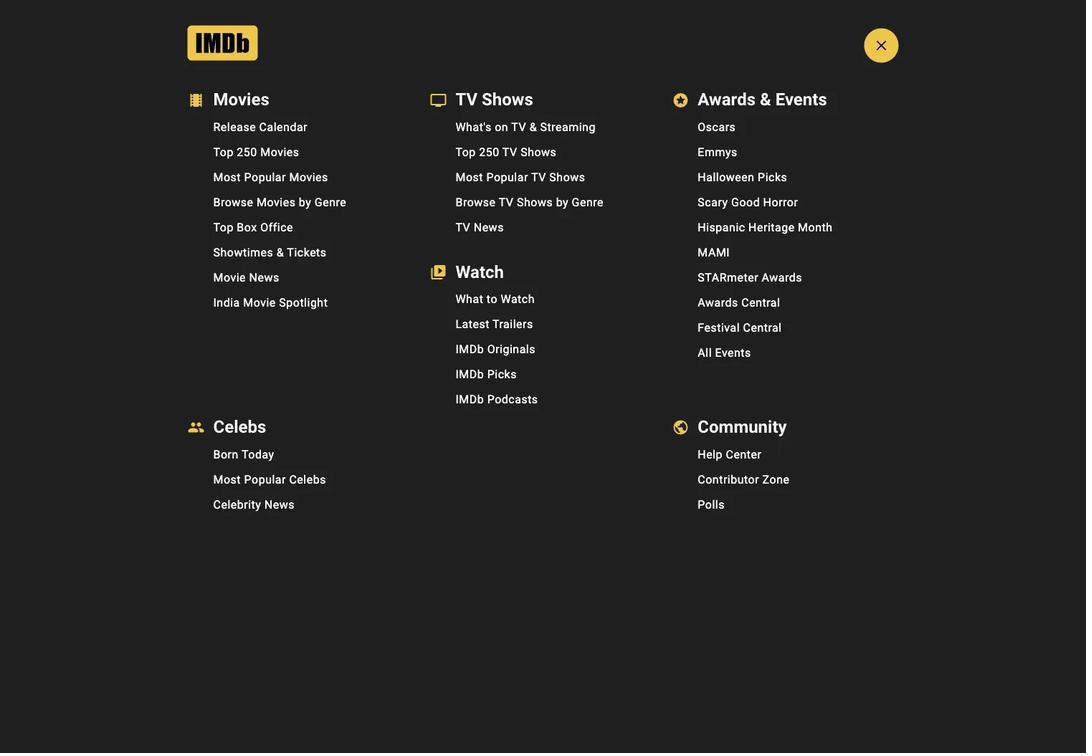 Task type: locate. For each thing, give the bounding box(es) containing it.
mami
[[698, 246, 730, 259]]

top inside top box office link
[[213, 221, 234, 234]]

movies down the "calendar"
[[261, 145, 299, 159]]

top inside "top 250 tv shows" link
[[456, 145, 476, 159]]

tv inside "link"
[[531, 171, 546, 184]]

tv down on at top left
[[503, 145, 518, 159]]

250 down release
[[237, 145, 257, 159]]

tv down browse tv shows by genre
[[456, 221, 471, 234]]

shows
[[521, 145, 557, 159], [550, 171, 586, 184], [517, 196, 553, 209]]

tv news link
[[418, 215, 661, 240]]

1 vertical spatial central
[[743, 321, 782, 335]]

release calendar
[[213, 120, 308, 134]]

imdb up awards central
[[721, 280, 748, 290]]

1 vertical spatial picks
[[487, 368, 517, 382]]

what's on tv & streaming link
[[418, 115, 661, 140]]

menu
[[176, 115, 418, 315], [418, 115, 661, 240], [661, 115, 903, 366], [418, 287, 661, 412], [176, 442, 418, 517], [661, 442, 903, 517]]

everything
[[101, 275, 260, 315]]

central up 485k
[[742, 296, 781, 310]]

top inside top 250 movies link
[[213, 145, 234, 159]]

imdb
[[721, 280, 748, 290], [456, 343, 484, 356], [456, 368, 484, 382], [456, 393, 484, 407]]

watchlist button
[[815, 7, 898, 33]]

2 vertical spatial all
[[698, 346, 712, 360]]

top down release
[[213, 145, 234, 159]]

0 horizontal spatial all
[[228, 14, 241, 26]]

2 horizontal spatial all
[[698, 346, 712, 360]]

contributor zone
[[698, 473, 790, 486]]

1 horizontal spatial picks
[[758, 171, 788, 184]]

polls
[[698, 498, 725, 512]]

picks up horror at top
[[758, 171, 788, 184]]

events
[[715, 346, 751, 360]]

shows up tv news link
[[517, 196, 553, 209]]

oscars link
[[661, 115, 903, 140]]

showtimes & tickets link
[[176, 240, 418, 265]]

contributor zone link
[[661, 467, 903, 492]]

top for top 250 movies
[[213, 145, 234, 159]]

menu button
[[145, 9, 214, 32]]

genre
[[315, 196, 347, 209], [572, 196, 604, 209]]

all for all
[[228, 14, 241, 26]]

all up latest
[[452, 275, 491, 315]]

menu containing what to watch
[[418, 287, 661, 412]]

1 horizontal spatial browse
[[456, 196, 496, 209]]

most inside most popular movies link
[[213, 171, 241, 184]]

news down browse tv shows by genre
[[474, 221, 504, 234]]

Search IMDb text field
[[262, 9, 696, 31]]

1 horizontal spatial genre
[[572, 196, 604, 209]]

most down born
[[213, 473, 241, 486]]

1 vertical spatial movies
[[289, 171, 328, 184]]

most popular tv shows
[[456, 171, 586, 184]]

news
[[474, 221, 504, 234], [249, 271, 279, 285], [264, 498, 295, 512]]

imdb rating
[[721, 280, 790, 290]]

imdb for imdb originals
[[456, 343, 484, 356]]

picks
[[758, 171, 788, 184], [487, 368, 517, 382]]

central down 485k
[[743, 321, 782, 335]]

movies up browse movies by genre link
[[289, 171, 328, 184]]

1 horizontal spatial 250
[[479, 145, 500, 159]]

today
[[242, 448, 274, 461]]

popular down the top 250 movies
[[244, 171, 286, 184]]

central for awards central
[[742, 296, 781, 310]]

rating
[[751, 280, 790, 290]]

imdb podcasts
[[456, 393, 538, 407]]

watchlist
[[842, 14, 886, 26]]

most down the top 250 movies
[[213, 171, 241, 184]]

0 horizontal spatial browse
[[213, 196, 254, 209]]

& up "top 250 tv shows" link
[[530, 120, 537, 134]]

top for top box office
[[213, 221, 234, 234]]

central
[[742, 296, 781, 310], [743, 321, 782, 335]]

on
[[495, 120, 509, 134]]

shows inside "link"
[[550, 171, 586, 184]]

most inside most popular celebs link
[[213, 473, 241, 486]]

awards down the trivia button
[[762, 271, 803, 285]]

0 horizontal spatial &
[[277, 246, 284, 259]]

0 vertical spatial all
[[228, 14, 241, 26]]

all inside all events link
[[698, 346, 712, 360]]

mami link
[[661, 240, 903, 265]]

news down "most popular celebs"
[[264, 498, 295, 512]]

latest trailers link
[[418, 312, 661, 337]]

movie news
[[213, 271, 279, 285]]

popular inside "link"
[[487, 171, 528, 184]]

emmys link
[[661, 140, 903, 165]]

all inside "all" button
[[228, 14, 241, 26]]

0 vertical spatial awards
[[762, 271, 803, 285]]

0 vertical spatial shows
[[521, 145, 557, 159]]

calendar
[[259, 120, 308, 134]]

1 vertical spatial movie
[[243, 296, 276, 310]]

at
[[500, 275, 530, 315]]

what's on tv & streaming
[[456, 120, 596, 134]]

shows down "top 250 tv shows" link
[[550, 171, 586, 184]]

awards up the festival
[[698, 296, 739, 310]]

all button
[[220, 9, 262, 32]]

picks up imdb podcasts
[[487, 368, 517, 382]]

1 browse from the left
[[213, 196, 254, 209]]

heritage
[[749, 221, 795, 234]]

1 horizontal spatial awards
[[762, 271, 803, 285]]

most popular celebs link
[[176, 467, 418, 492]]

shows for most popular tv shows
[[550, 171, 586, 184]]

imdb down latest
[[456, 343, 484, 356]]

top box office
[[213, 221, 293, 234]]

0 horizontal spatial genre
[[315, 196, 347, 209]]

top for top 250 tv shows
[[456, 145, 476, 159]]

news down showtimes & tickets
[[249, 271, 279, 285]]

shows up 'most popular tv shows' "link"
[[521, 145, 557, 159]]

browse up box
[[213, 196, 254, 209]]

485k
[[747, 311, 768, 321]]

hispanic heritage month link
[[661, 215, 903, 240]]

2 browse from the left
[[456, 196, 496, 209]]

1 horizontal spatial by
[[556, 196, 569, 209]]

imdb for imdb picks
[[456, 368, 484, 382]]

all
[[228, 14, 241, 26], [452, 275, 491, 315], [698, 346, 712, 360]]

imdb down the imdb picks at the left
[[456, 393, 484, 407]]

menu containing help center
[[661, 442, 903, 517]]

1 250 from the left
[[237, 145, 257, 159]]

top 250 movies link
[[176, 140, 418, 165]]

oscars
[[698, 120, 736, 134]]

top left box
[[213, 221, 234, 234]]

genre up top box office link
[[315, 196, 347, 209]]

0 vertical spatial &
[[530, 120, 537, 134]]

top
[[213, 145, 234, 159], [456, 145, 476, 159], [213, 221, 234, 234]]

1 by from the left
[[299, 196, 311, 209]]

0 vertical spatial picks
[[758, 171, 788, 184]]

by up top box office link
[[299, 196, 311, 209]]

2 vertical spatial news
[[264, 498, 295, 512]]

None field
[[262, 9, 696, 31]]

0 horizontal spatial 250
[[237, 145, 257, 159]]

scary good horror
[[698, 196, 798, 209]]

top 250 tv shows
[[456, 145, 557, 159]]

1 vertical spatial shows
[[550, 171, 586, 184]]

india movie spotlight
[[213, 296, 328, 310]]

0 vertical spatial news
[[474, 221, 504, 234]]

1 vertical spatial news
[[249, 271, 279, 285]]

movies up office in the left top of the page
[[257, 196, 296, 209]]

genre down 'most popular tv shows' "link"
[[572, 196, 604, 209]]

250 down on at top left
[[479, 145, 500, 159]]

most for most popular tv shows
[[456, 171, 483, 184]]

0 vertical spatial movies
[[261, 145, 299, 159]]

tv for popular
[[531, 171, 546, 184]]

arrow drop down image
[[241, 11, 258, 29]]

latest
[[456, 318, 490, 331]]

polls link
[[661, 492, 903, 517]]

popular
[[244, 171, 286, 184], [487, 171, 528, 184], [244, 473, 286, 486]]

0 horizontal spatial awards
[[698, 296, 739, 310]]

2 250 from the left
[[479, 145, 500, 159]]

all left events
[[698, 346, 712, 360]]

browse for news
[[456, 196, 496, 209]]

movie down "movie news" on the left of page
[[243, 296, 276, 310]]

shows for top 250 tv shows
[[521, 145, 557, 159]]

everywhere
[[269, 275, 444, 315]]

0 vertical spatial central
[[742, 296, 781, 310]]

imdb originals
[[456, 343, 536, 356]]

awards
[[762, 271, 803, 285], [698, 296, 739, 310]]

tv down "top 250 tv shows" link
[[531, 171, 546, 184]]

to
[[487, 293, 498, 306]]

born today
[[213, 448, 274, 461]]

group
[[304, 336, 833, 633], [101, 336, 301, 633], [728, 678, 810, 724], [728, 678, 810, 724], [815, 678, 897, 724], [815, 678, 897, 724]]

most down top 250 tv shows
[[456, 171, 483, 184]]

0 horizontal spatial by
[[299, 196, 311, 209]]

most inside 'most popular tv shows' "link"
[[456, 171, 483, 184]]

0 horizontal spatial picks
[[487, 368, 517, 382]]

250
[[237, 145, 257, 159], [479, 145, 500, 159]]

all right menu
[[228, 14, 241, 26]]

popular for movies
[[244, 171, 286, 184]]

scary good horror link
[[661, 190, 903, 215]]

awards central
[[698, 296, 781, 310]]

tv right on at top left
[[512, 120, 527, 134]]

popular down top 250 tv shows
[[487, 171, 528, 184]]

what
[[456, 293, 484, 306]]

all events
[[698, 346, 751, 360]]

by up tv news link
[[556, 196, 569, 209]]

browse up tv news
[[456, 196, 496, 209]]

imdb down imdb originals
[[456, 368, 484, 382]]

celebrity news
[[213, 498, 295, 512]]

contributor
[[698, 473, 760, 486]]

spotlight
[[279, 296, 328, 310]]

popular for tv
[[487, 171, 528, 184]]

tv for on
[[512, 120, 527, 134]]

top down what's
[[456, 145, 476, 159]]

1 vertical spatial all
[[452, 275, 491, 315]]

news for tv news
[[474, 221, 504, 234]]

most popular tv shows link
[[418, 165, 661, 190]]

movie up india
[[213, 271, 246, 285]]

& down office in the left top of the page
[[277, 246, 284, 259]]

250 for movies
[[237, 145, 257, 159]]



Task type: vqa. For each thing, say whether or not it's contained in the screenshot.
The (2016–2022)
no



Task type: describe. For each thing, give the bounding box(es) containing it.
imdb originals link
[[418, 337, 661, 362]]

a chinese immigrant is swept up in an insane adventure, where she alone can save the world by exploring other universes connecting with the lives she could have led. image
[[304, 336, 833, 633]]

showtimes
[[213, 246, 273, 259]]

tv down most popular tv shows
[[499, 196, 514, 209]]

celebs
[[289, 473, 326, 486]]

showtimes & tickets
[[213, 246, 327, 259]]

All search field
[[220, 9, 736, 32]]

festival central link
[[661, 315, 903, 340]]

all for all events
[[698, 346, 712, 360]]

imdb podcasts link
[[418, 387, 661, 412]]

most for most popular celebs
[[213, 473, 241, 486]]

1 horizontal spatial all
[[452, 275, 491, 315]]

1 genre from the left
[[315, 196, 347, 209]]

halloween picks
[[698, 171, 788, 184]]

close navigation drawer image
[[873, 37, 890, 54]]

movies for top 250 movies
[[261, 145, 299, 159]]

horror
[[764, 196, 798, 209]]

box
[[237, 221, 257, 234]]

most popular celebs
[[213, 473, 326, 486]]

starmeter awards
[[698, 271, 803, 285]]

help center
[[698, 448, 762, 461]]

central for festival central
[[743, 321, 782, 335]]

reviews
[[710, 254, 744, 265]]

0 vertical spatial movie
[[213, 271, 246, 285]]

2 vertical spatial shows
[[517, 196, 553, 209]]

help center link
[[661, 442, 903, 467]]

celebrity
[[213, 498, 261, 512]]

what to watch link
[[418, 287, 661, 312]]

hispanic
[[698, 221, 746, 234]]

2 by from the left
[[556, 196, 569, 209]]

user
[[686, 254, 707, 265]]

menu containing born today
[[176, 442, 418, 517]]

1 vertical spatial &
[[277, 246, 284, 259]]

what to watch
[[456, 293, 535, 306]]

most for most popular movies
[[213, 171, 241, 184]]

picks for imdb picks
[[487, 368, 517, 382]]

latest trailers
[[456, 318, 533, 331]]

originals
[[487, 343, 536, 356]]

video player application
[[304, 336, 833, 633]]

2 genre from the left
[[572, 196, 604, 209]]

center
[[726, 448, 762, 461]]

trailers
[[493, 318, 533, 331]]

user reviews
[[686, 254, 744, 265]]

7.8
[[747, 294, 768, 311]]

/
[[769, 296, 774, 309]]

menu containing what's on tv & streaming
[[418, 115, 661, 240]]

halloween picks link
[[661, 165, 903, 190]]

all events link
[[661, 340, 903, 366]]

once
[[538, 275, 617, 315]]

news for celebrity news
[[264, 498, 295, 512]]

browse tv shows by genre link
[[418, 190, 661, 215]]

podcasts
[[487, 393, 538, 407]]

watch official trailer element
[[304, 336, 833, 633]]

tv news
[[456, 221, 504, 234]]

imdb for imdb rating
[[721, 280, 748, 290]]

imdb picks
[[456, 368, 517, 382]]

popular down today
[[244, 473, 286, 486]]

browse movies by genre
[[213, 196, 347, 209]]

movie inside "link"
[[243, 296, 276, 310]]

what's
[[456, 120, 492, 134]]

zone
[[763, 473, 790, 486]]

india
[[213, 296, 240, 310]]

250 for tv
[[479, 145, 500, 159]]

good
[[732, 196, 760, 209]]

help
[[698, 448, 723, 461]]

release calendar link
[[176, 115, 418, 140]]

streaming
[[540, 120, 596, 134]]

born today link
[[176, 442, 418, 467]]

top 250 movies
[[213, 145, 299, 159]]

trivia button
[[757, 252, 783, 267]]

10
[[774, 296, 788, 309]]

picks for halloween picks
[[758, 171, 788, 184]]

tv for 250
[[503, 145, 518, 159]]

1 vertical spatial awards
[[698, 296, 739, 310]]

menu containing oscars
[[661, 115, 903, 366]]

starmeter
[[698, 271, 759, 285]]

celebrity news link
[[176, 492, 418, 517]]

office
[[260, 221, 293, 234]]

starmeter awards link
[[661, 265, 903, 290]]

menu
[[176, 14, 202, 26]]

menu containing release calendar
[[176, 115, 418, 315]]

browse for box
[[213, 196, 254, 209]]

watch
[[501, 293, 535, 306]]

hispanic heritage month
[[698, 221, 833, 234]]

most popular movies
[[213, 171, 328, 184]]

tickets
[[287, 246, 327, 259]]

none field inside all 'search field'
[[262, 9, 696, 31]]

release
[[213, 120, 256, 134]]

movies for most popular movies
[[289, 171, 328, 184]]

everything everywhere all at once
[[101, 275, 617, 315]]

month
[[798, 221, 833, 234]]

imdb picks link
[[418, 362, 661, 387]]

browse movies by genre link
[[176, 190, 418, 215]]

india movie spotlight link
[[176, 290, 418, 315]]

top 250 tv shows link
[[418, 140, 661, 165]]

2 vertical spatial movies
[[257, 196, 296, 209]]

jamie lee curtis, michelle yeoh, james hong, ke huy quan, and stephanie hsu in everything everywhere all at once (2022) image
[[101, 337, 301, 632]]

halloween
[[698, 171, 755, 184]]

1 horizontal spatial &
[[530, 120, 537, 134]]

top box office link
[[176, 215, 418, 240]]

born
[[213, 448, 239, 461]]

news for movie news
[[249, 271, 279, 285]]

festival central
[[698, 321, 782, 335]]

imdb for imdb podcasts
[[456, 393, 484, 407]]

trivia
[[757, 254, 783, 265]]

scary
[[698, 196, 728, 209]]



